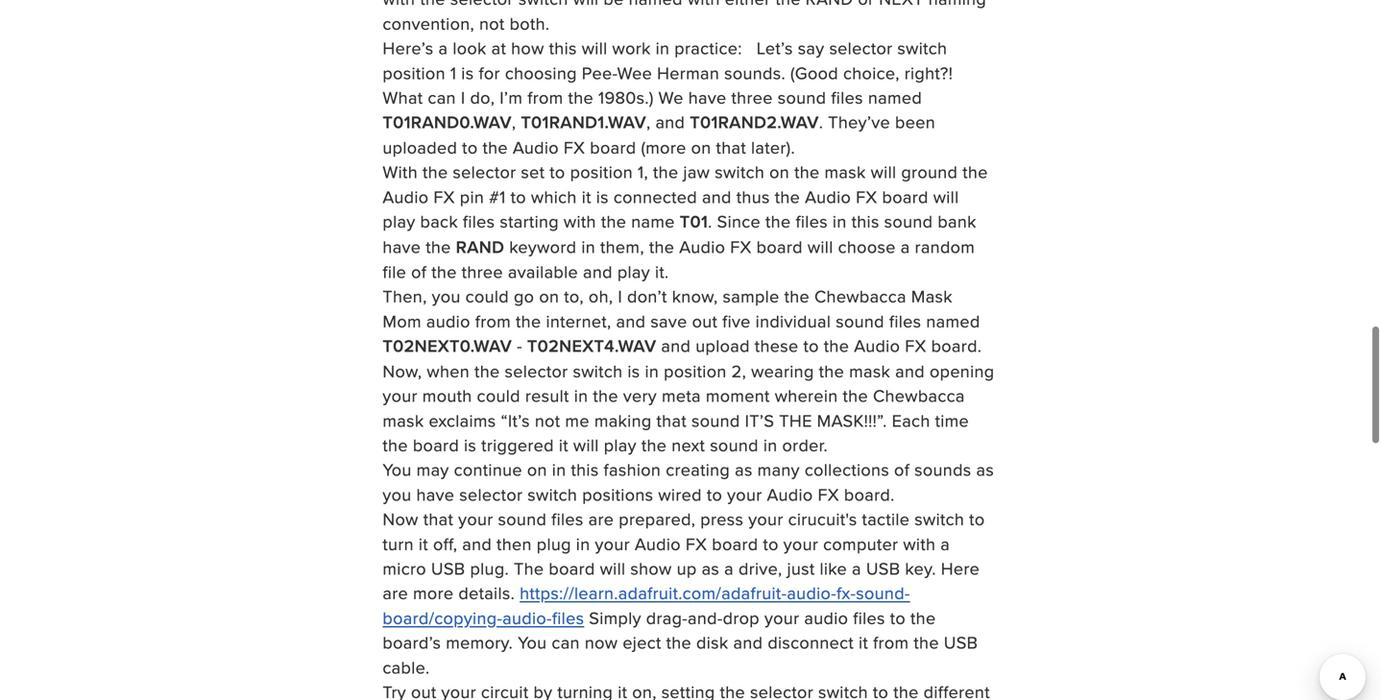 Task type: vqa. For each thing, say whether or not it's contained in the screenshot.
THAT
yes



Task type: describe. For each thing, give the bounding box(es) containing it.
now
[[383, 507, 419, 531]]

later).
[[751, 135, 796, 159]]

say
[[798, 36, 825, 60]]

board down press
[[712, 532, 758, 556]]

what
[[383, 85, 423, 110]]

here's a look at how this will work in practice:   let's say selector switch position 1 is for choosing pee-wee herman sounds. (good choice, right?! what can i do, i'm from the 1980s.) we have three sound files named t01rand0.wav , t01rand1.wav , and t01rand2.wav
[[383, 36, 953, 135]]

the inside here's a look at how this will work in practice:   let's say selector switch position 1 is for choosing pee-wee herman sounds. (good choice, right?! what can i do, i'm from the 1980s.) we have three sound files named t01rand0.wav , t01rand1.wav , and t01rand2.wav
[[568, 85, 594, 110]]

practice:
[[675, 36, 742, 60]]

sound up then
[[498, 507, 547, 531]]

files inside here's a look at how this will work in practice:   let's say selector switch position 1 is for choosing pee-wee herman sounds. (good choice, right?! what can i do, i'm from the 1980s.) we have three sound files named t01rand0.wav , t01rand1.wav , and t01rand2.wav
[[831, 85, 864, 110]]

then
[[497, 532, 532, 556]]

three inside here's a look at how this will work in practice:   let's say selector switch position 1 is for choosing pee-wee herman sounds. (good choice, right?! what can i do, i'm from the 1980s.) we have three sound files named t01rand0.wav , t01rand1.wav , and t01rand2.wav
[[732, 85, 773, 110]]

position inside . they've been uploaded to the audio fx board (more on that later). with the selector set to position 1, the jaw switch on the mask will ground the audio fx pin #1 to which it is connected and thus the audio fx board will play back files starting with the name
[[570, 160, 633, 184]]

0 vertical spatial are
[[589, 507, 614, 531]]

a right like
[[852, 556, 862, 581]]

more
[[413, 581, 454, 606]]

random
[[915, 234, 975, 259]]

fx up the choose
[[856, 184, 878, 209]]

it.
[[655, 259, 669, 284]]

and down don't
[[616, 309, 646, 333]]

this inside and upload these to the audio fx board. now, when the selector switch is in position 2, wearing the mask and opening your mouth could result in the very meta moment wherein the chewbacca mask exclaims "it's not me making that sound it's the mask!!!". each time the board is triggered it will play the next sound in order. you may continue on in this fashion creating as many collections of sounds as you have selector switch positions wired to your audio fx board. now that your sound files are prepared, press your cirucuit's tactile switch to turn it off, and then plug in your audio fx board to your computer with a micro usb plug. the board will show up as a drive, just like a usb key. here are more details.
[[571, 457, 599, 482]]

pee-
[[582, 60, 617, 85]]

sound inside keyword in them, the audio fx board will choose a random file of the three available and play it. then, you could go on to, oh, i don't know, sample the chewbacca mask mom audio from the internet, and save out five individual sound files named t02next0.wav - t02next4.wav
[[836, 309, 885, 333]]

eject
[[623, 630, 662, 655]]

mom
[[383, 309, 422, 333]]

this for . since the files in this sound bank have the
[[852, 209, 880, 234]]

switch inside here's a look at how this will work in practice:   let's say selector switch position 1 is for choosing pee-wee herman sounds. (good choice, right?! what can i do, i'm from the 1980s.) we have three sound files named t01rand0.wav , t01rand1.wav , and t01rand2.wav
[[898, 36, 948, 60]]

. for they've
[[819, 110, 824, 134]]

each
[[892, 408, 931, 433]]

a left drive,
[[725, 556, 734, 581]]

in up very
[[645, 359, 659, 383]]

named inside here's a look at how this will work in practice:   let's say selector switch position 1 is for choosing pee-wee herman sounds. (good choice, right?! what can i do, i'm from the 1980s.) we have three sound files named t01rand0.wav , t01rand1.wav , and t01rand2.wav
[[868, 85, 922, 110]]

fx down the t01rand1.wav
[[564, 135, 585, 159]]

fx inside keyword in them, the audio fx board will choose a random file of the three available and play it. then, you could go on to, oh, i don't know, sample the chewbacca mask mom audio from the internet, and save out five individual sound files named t02next0.wav - t02next4.wav
[[730, 234, 752, 259]]

know,
[[672, 284, 718, 309]]

from inside keyword in them, the audio fx board will choose a random file of the three available and play it. then, you could go on to, oh, i don't know, sample the chewbacca mask mom audio from the internet, and save out five individual sound files named t02next0.wav - t02next4.wav
[[475, 309, 511, 333]]

you inside and upload these to the audio fx board. now, when the selector switch is in position 2, wearing the mask and opening your mouth could result in the very meta moment wherein the chewbacca mask exclaims "it's not me making that sound it's the mask!!!". each time the board is triggered it will play the next sound in order. you may continue on in this fashion creating as many collections of sounds as you have selector switch positions wired to your audio fx board. now that your sound files are prepared, press your cirucuit's tactile switch to turn it off, and then plug in your audio fx board to your computer with a micro usb plug. the board will show up as a drive, just like a usb key. here are more details.
[[383, 482, 412, 507]]

key.
[[905, 556, 936, 581]]

at
[[492, 36, 506, 60]]

you inside keyword in them, the audio fx board will choose a random file of the three available and play it. then, you could go on to, oh, i don't know, sample the chewbacca mask mom audio from the internet, and save out five individual sound files named t02next0.wav - t02next4.wav
[[432, 284, 461, 309]]

have inside here's a look at how this will work in practice:   let's say selector switch position 1 is for choosing pee-wee herman sounds. (good choice, right?! what can i do, i'm from the 1980s.) we have three sound files named t01rand0.wav , t01rand1.wav , and t01rand2.wav
[[689, 85, 727, 110]]

i inside keyword in them, the audio fx board will choose a random file of the three available and play it. then, you could go on to, oh, i don't know, sample the chewbacca mask mom audio from the internet, and save out five individual sound files named t02next0.wav - t02next4.wav
[[618, 284, 623, 309]]

files inside . since the files in this sound bank have the
[[796, 209, 828, 234]]

these
[[755, 334, 799, 358]]

you inside simply drag-and-drop your audio files to the board's memory. you can now eject the disk and disconnect it from the usb cable.
[[518, 630, 547, 655]]

positions
[[582, 482, 654, 507]]

jaw
[[684, 160, 710, 184]]

chewbacca inside and upload these to the audio fx board. now, when the selector switch is in position 2, wearing the mask and opening your mouth could result in the very meta moment wherein the chewbacca mask exclaims "it's not me making that sound it's the mask!!!". each time the board is triggered it will play the next sound in order. you may continue on in this fashion creating as many collections of sounds as you have selector switch positions wired to your audio fx board. now that your sound files are prepared, press your cirucuit's tactile switch to turn it off, and then plug in your audio fx board to your computer with a micro usb plug. the board will show up as a drive, just like a usb key. here are more details.
[[873, 383, 965, 408]]

"it's
[[501, 408, 530, 433]]

rand
[[456, 234, 505, 259]]

. for since
[[708, 209, 713, 234]]

to down individual
[[804, 334, 819, 358]]

been
[[895, 110, 936, 134]]

audio down many
[[767, 482, 813, 507]]

and-
[[688, 606, 723, 630]]

making
[[595, 408, 652, 433]]

to up drive,
[[763, 532, 779, 556]]

from inside simply drag-and-drop your audio files to the board's memory. you can now eject the disk and disconnect it from the usb cable.
[[873, 630, 909, 655]]

work
[[613, 36, 651, 60]]

switch down t02next4.wav
[[573, 359, 623, 383]]

0 horizontal spatial are
[[383, 581, 408, 606]]

creating
[[666, 457, 730, 482]]

sounds
[[915, 457, 972, 482]]

with inside and upload these to the audio fx board. now, when the selector switch is in position 2, wearing the mask and opening your mouth could result in the very meta moment wherein the chewbacca mask exclaims "it's not me making that sound it's the mask!!!". each time the board is triggered it will play the next sound in order. you may continue on in this fashion creating as many collections of sounds as you have selector switch positions wired to your audio fx board. now that your sound files are prepared, press your cirucuit's tactile switch to turn it off, and then plug in your audio fx board to your computer with a micro usb plug. the board will show up as a drive, just like a usb key. here are more details.
[[903, 532, 936, 556]]

drop
[[723, 606, 760, 630]]

a inside here's a look at how this will work in practice:   let's say selector switch position 1 is for choosing pee-wee herman sounds. (good choice, right?! what can i do, i'm from the 1980s.) we have three sound files named t01rand0.wav , t01rand1.wav , and t01rand2.wav
[[439, 36, 448, 60]]

save
[[651, 309, 688, 333]]

we
[[659, 85, 684, 110]]

1,
[[638, 160, 649, 184]]

how
[[511, 36, 544, 60]]

you inside and upload these to the audio fx board. now, when the selector switch is in position 2, wearing the mask and opening your mouth could result in the very meta moment wherein the chewbacca mask exclaims "it's not me making that sound it's the mask!!!". each time the board is triggered it will play the next sound in order. you may continue on in this fashion creating as many collections of sounds as you have selector switch positions wired to your audio fx board. now that your sound files are prepared, press your cirucuit's tactile switch to turn it off, and then plug in your audio fx board to your computer with a micro usb plug. the board will show up as a drive, just like a usb key. here are more details.
[[383, 457, 412, 482]]

your inside simply drag-and-drop your audio files to the board's memory. you can now eject the disk and disconnect it from the usb cable.
[[765, 606, 800, 630]]

mask!!!".
[[817, 408, 887, 433]]

to,
[[564, 284, 584, 309]]

2,
[[732, 359, 747, 383]]

t01rand1.wav
[[521, 110, 647, 135]]

up
[[677, 556, 697, 581]]

cable.
[[383, 655, 430, 680]]

in up many
[[764, 433, 778, 457]]

choose
[[838, 234, 896, 259]]

and down "save" at the top
[[661, 334, 691, 358]]

continue
[[454, 457, 523, 482]]

upload
[[696, 334, 750, 358]]

1980s.)
[[599, 85, 654, 110]]

it's
[[745, 408, 775, 433]]

sound-
[[856, 581, 910, 606]]

uploaded
[[383, 135, 457, 159]]

switch inside . they've been uploaded to the audio fx board (more on that later). with the selector set to position 1, the jaw switch on the mask will ground the audio fx pin #1 to which it is connected and thus the audio fx board will play back files starting with the name
[[715, 160, 765, 184]]

selector up result
[[505, 359, 568, 383]]

board down ground
[[882, 184, 929, 209]]

on inside and upload these to the audio fx board. now, when the selector switch is in position 2, wearing the mask and opening your mouth could result in the very meta moment wherein the chewbacca mask exclaims "it's not me making that sound it's the mask!!!". each time the board is triggered it will play the next sound in order. you may continue on in this fashion creating as many collections of sounds as you have selector switch positions wired to your audio fx board. now that your sound files are prepared, press your cirucuit's tactile switch to turn it off, and then plug in your audio fx board to your computer with a micro usb plug. the board will show up as a drive, just like a usb key. here are more details.
[[527, 457, 547, 482]]

then,
[[383, 284, 427, 309]]

this for here's a look at how this will work in practice:   let's say selector switch position 1 is for choosing pee-wee herman sounds. (good choice, right?! what can i do, i'm from the 1980s.) we have three sound files named t01rand0.wav , t01rand1.wav , and t01rand2.wav
[[549, 36, 577, 60]]

audio up mask!!!".
[[854, 334, 900, 358]]

many
[[758, 457, 800, 482]]

sound down moment
[[692, 408, 740, 433]]

they've
[[828, 110, 891, 134]]

1 vertical spatial board.
[[844, 482, 895, 507]]

and up plug.
[[462, 532, 492, 556]]

triggered
[[482, 433, 554, 457]]

since
[[717, 209, 761, 234]]

audio down prepared,
[[635, 532, 681, 556]]

set
[[521, 160, 545, 184]]

do,
[[470, 85, 495, 110]]

selector down 'continue' in the left of the page
[[460, 482, 523, 507]]

moment
[[706, 383, 770, 408]]

your down positions
[[595, 532, 630, 556]]

disk
[[697, 630, 729, 655]]

switch up plug
[[528, 482, 578, 507]]

your down "now,"
[[383, 383, 418, 408]]

in up me
[[574, 383, 588, 408]]

2 vertical spatial mask
[[383, 408, 424, 433]]

exclaims
[[429, 408, 496, 433]]

could inside and upload these to the audio fx board. now, when the selector switch is in position 2, wearing the mask and opening your mouth could result in the very meta moment wherein the chewbacca mask exclaims "it's not me making that sound it's the mask!!!". each time the board is triggered it will play the next sound in order. you may continue on in this fashion creating as many collections of sounds as you have selector switch positions wired to your audio fx board. now that your sound files are prepared, press your cirucuit's tactile switch to turn it off, and then plug in your audio fx board to your computer with a micro usb plug. the board will show up as a drive, just like a usb key. here are more details.
[[477, 383, 521, 408]]

to right set
[[550, 160, 565, 184]]

will left "show"
[[600, 556, 626, 581]]

1 horizontal spatial as
[[735, 457, 753, 482]]

not
[[535, 408, 561, 433]]

files inside and upload these to the audio fx board. now, when the selector switch is in position 2, wearing the mask and opening your mouth could result in the very meta moment wherein the chewbacca mask exclaims "it's not me making that sound it's the mask!!!". each time the board is triggered it will play the next sound in order. you may continue on in this fashion creating as many collections of sounds as you have selector switch positions wired to your audio fx board. now that your sound files are prepared, press your cirucuit's tactile switch to turn it off, and then plug in your audio fx board to your computer with a micro usb plug. the board will show up as a drive, just like a usb key. here are more details.
[[552, 507, 584, 531]]

when
[[427, 359, 470, 383]]

thus
[[737, 184, 770, 209]]

position inside and upload these to the audio fx board. now, when the selector switch is in position 2, wearing the mask and opening your mouth could result in the very meta moment wherein the chewbacca mask exclaims "it's not me making that sound it's the mask!!!". each time the board is triggered it will play the next sound in order. you may continue on in this fashion creating as many collections of sounds as you have selector switch positions wired to your audio fx board. now that your sound files are prepared, press your cirucuit's tactile switch to turn it off, and then plug in your audio fx board to your computer with a micro usb plug. the board will show up as a drive, just like a usb key. here are more details.
[[664, 359, 727, 383]]

can inside here's a look at how this will work in practice:   let's say selector switch position 1 is for choosing pee-wee herman sounds. (good choice, right?! what can i do, i'm from the 1980s.) we have three sound files named t01rand0.wav , t01rand1.wav , and t01rand2.wav
[[428, 85, 456, 110]]

on down later).
[[770, 160, 790, 184]]

2 , from the left
[[647, 110, 651, 134]]

t02next4.wav
[[527, 334, 657, 358]]

position inside here's a look at how this will work in practice:   let's say selector switch position 1 is for choosing pee-wee herman sounds. (good choice, right?! what can i do, i'm from the 1980s.) we have three sound files named t01rand0.wav , t01rand1.wav , and t01rand2.wav
[[383, 60, 446, 85]]

to right #1 on the left of page
[[511, 184, 526, 209]]

next
[[672, 433, 705, 457]]

your up just
[[784, 532, 819, 556]]

audio up the choose
[[805, 184, 851, 209]]

board/copying-
[[383, 606, 503, 630]]

to up press
[[707, 482, 723, 507]]

play inside keyword in them, the audio fx board will choose a random file of the three available and play it. then, you could go on to, oh, i don't know, sample the chewbacca mask mom audio from the internet, and save out five individual sound files named t02next0.wav - t02next4.wav
[[618, 259, 650, 284]]

board inside keyword in them, the audio fx board will choose a random file of the three available and play it. then, you could go on to, oh, i don't know, sample the chewbacca mask mom audio from the internet, and save out five individual sound files named t02next0.wav - t02next4.wav
[[757, 234, 803, 259]]

it left off, at the bottom left
[[419, 532, 428, 556]]

show
[[631, 556, 672, 581]]

don't
[[627, 284, 667, 309]]

files inside keyword in them, the audio fx board will choose a random file of the three available and play it. then, you could go on to, oh, i don't know, sample the chewbacca mask mom audio from the internet, and save out five individual sound files named t02next0.wav - t02next4.wav
[[890, 309, 922, 333]]

your up press
[[727, 482, 762, 507]]

sound inside . since the files in this sound bank have the
[[885, 209, 933, 234]]

play inside . they've been uploaded to the audio fx board (more on that later). with the selector set to position 1, the jaw switch on the mask will ground the audio fx pin #1 to which it is connected and thus the audio fx board will play back files starting with the name
[[383, 209, 416, 234]]

your down 'continue' in the left of the page
[[458, 507, 493, 531]]

individual
[[756, 309, 831, 333]]

chewbacca inside keyword in them, the audio fx board will choose a random file of the three available and play it. then, you could go on to, oh, i don't know, sample the chewbacca mask mom audio from the internet, and save out five individual sound files named t02next0.wav - t02next4.wav
[[815, 284, 907, 309]]

fashion
[[604, 457, 661, 482]]

on inside keyword in them, the audio fx board will choose a random file of the three available and play it. then, you could go on to, oh, i don't know, sample the chewbacca mask mom audio from the internet, and save out five individual sound files named t02next0.wav - t02next4.wav
[[539, 284, 559, 309]]

and up the oh, at left top
[[583, 259, 613, 284]]

internet,
[[546, 309, 612, 333]]

here
[[941, 556, 980, 581]]

connected
[[614, 184, 697, 209]]

order.
[[783, 433, 828, 457]]

1
[[450, 60, 457, 85]]

will down me
[[574, 433, 599, 457]]

mask
[[912, 284, 953, 309]]

meta
[[662, 383, 701, 408]]



Task type: locate. For each thing, give the bounding box(es) containing it.
1 vertical spatial that
[[657, 408, 687, 433]]

1 horizontal spatial you
[[432, 284, 461, 309]]

board up may
[[413, 433, 459, 457]]

it
[[582, 184, 592, 209], [559, 433, 569, 457], [419, 532, 428, 556], [859, 630, 869, 655]]

collections
[[805, 457, 890, 482]]

switch up right?!
[[898, 36, 948, 60]]

files inside simply drag-and-drop your audio files to the board's memory. you can now eject the disk and disconnect it from the usb cable.
[[853, 606, 886, 630]]

audio down with
[[383, 184, 429, 209]]

0 horizontal spatial audio-
[[503, 606, 552, 630]]

, up "(more"
[[647, 110, 651, 134]]

1 vertical spatial from
[[475, 309, 511, 333]]

ground
[[902, 160, 958, 184]]

and inside simply drag-and-drop your audio files to the board's memory. you can now eject the disk and disconnect it from the usb cable.
[[734, 630, 763, 655]]

here's
[[383, 36, 434, 60]]

and down drop
[[734, 630, 763, 655]]

choosing
[[505, 60, 577, 85]]

0 vertical spatial three
[[732, 85, 773, 110]]

files up 'rand'
[[463, 209, 495, 234]]

board down the t01rand1.wav
[[590, 135, 636, 159]]

1 vertical spatial you
[[383, 482, 412, 507]]

result
[[525, 383, 569, 408]]

have up file
[[383, 234, 421, 259]]

keyword
[[509, 234, 577, 259]]

fx-
[[837, 581, 856, 606]]

0 vertical spatial position
[[383, 60, 446, 85]]

from inside here's a look at how this will work in practice:   let's say selector switch position 1 is for choosing pee-wee herman sounds. (good choice, right?! what can i do, i'm from the 1980s.) we have three sound files named t01rand0.wav , t01rand1.wav , and t01rand2.wav
[[528, 85, 564, 110]]

,
[[512, 110, 516, 134], [647, 110, 651, 134]]

have down herman
[[689, 85, 727, 110]]

with inside . they've been uploaded to the audio fx board (more on that later). with the selector set to position 1, the jaw switch on the mask will ground the audio fx pin #1 to which it is connected and thus the audio fx board will play back files starting with the name
[[564, 209, 596, 234]]

to down t01rand0.wav
[[462, 135, 478, 159]]

audio up the disconnect
[[805, 606, 849, 630]]

it right the disconnect
[[859, 630, 869, 655]]

named
[[868, 85, 922, 110], [927, 309, 981, 333]]

micro
[[383, 556, 427, 581]]

1 horizontal spatial usb
[[866, 556, 901, 581]]

2 vertical spatial that
[[423, 507, 454, 531]]

1 vertical spatial are
[[383, 581, 408, 606]]

usb
[[431, 556, 465, 581], [866, 556, 901, 581], [944, 630, 978, 655]]

plug
[[537, 532, 571, 556]]

0 vertical spatial audio
[[426, 309, 471, 333]]

in down triggered
[[552, 457, 566, 482]]

starting
[[500, 209, 559, 234]]

1 horizontal spatial can
[[552, 630, 580, 655]]

fx down since
[[730, 234, 752, 259]]

audio inside simply drag-and-drop your audio files to the board's memory. you can now eject the disk and disconnect it from the usb cable.
[[805, 606, 849, 630]]

off,
[[433, 532, 458, 556]]

0 horizontal spatial board.
[[844, 482, 895, 507]]

(good
[[791, 60, 839, 85]]

you right then,
[[432, 284, 461, 309]]

1 vertical spatial audio
[[805, 606, 849, 630]]

simply
[[589, 606, 642, 630]]

0 horizontal spatial can
[[428, 85, 456, 110]]

usb inside simply drag-and-drop your audio files to the board's memory. you can now eject the disk and disconnect it from the usb cable.
[[944, 630, 978, 655]]

board. up opening
[[932, 334, 982, 358]]

mask down "they've"
[[825, 160, 866, 184]]

0 vertical spatial chewbacca
[[815, 284, 907, 309]]

0 horizontal spatial usb
[[431, 556, 465, 581]]

it inside . they've been uploaded to the audio fx board (more on that later). with the selector set to position 1, the jaw switch on the mask will ground the audio fx pin #1 to which it is connected and thus the audio fx board will play back files starting with the name
[[582, 184, 592, 209]]

fx
[[564, 135, 585, 159], [434, 184, 455, 209], [856, 184, 878, 209], [730, 234, 752, 259], [905, 334, 927, 358], [818, 482, 840, 507], [686, 532, 707, 556]]

will
[[582, 36, 608, 60], [871, 160, 897, 184], [934, 184, 959, 209], [808, 234, 834, 259], [574, 433, 599, 457], [600, 556, 626, 581]]

is inside . they've been uploaded to the audio fx board (more on that later). with the selector set to position 1, the jaw switch on the mask will ground the audio fx pin #1 to which it is connected and thus the audio fx board will play back files starting with the name
[[596, 184, 609, 209]]

in inside here's a look at how this will work in practice:   let's say selector switch position 1 is for choosing pee-wee herman sounds. (good choice, right?! what can i do, i'm from the 1980s.) we have three sound files named t01rand0.wav , t01rand1.wav , and t01rand2.wav
[[656, 36, 670, 60]]

0 vertical spatial mask
[[825, 160, 866, 184]]

wee
[[617, 60, 653, 85]]

a up here
[[941, 532, 950, 556]]

play inside and upload these to the audio fx board. now, when the selector switch is in position 2, wearing the mask and opening your mouth could result in the very meta moment wherein the chewbacca mask exclaims "it's not me making that sound it's the mask!!!". each time the board is triggered it will play the next sound in order. you may continue on in this fashion creating as many collections of sounds as you have selector switch positions wired to your audio fx board. now that your sound files are prepared, press your cirucuit's tactile switch to turn it off, and then plug in your audio fx board to your computer with a micro usb plug. the board will show up as a drive, just like a usb key. here are more details.
[[604, 433, 637, 457]]

and up the each
[[896, 359, 925, 383]]

time
[[935, 408, 969, 433]]

audio up set
[[513, 135, 559, 159]]

in up the choose
[[833, 209, 847, 234]]

files inside https://learn.adafruit.com/adafruit-audio-fx-sound- board/copying-audio-files
[[552, 606, 584, 630]]

choice,
[[844, 60, 900, 85]]

look
[[453, 36, 487, 60]]

0 horizontal spatial ,
[[512, 110, 516, 134]]

0 horizontal spatial position
[[383, 60, 446, 85]]

this up positions
[[571, 457, 599, 482]]

1 vertical spatial position
[[570, 160, 633, 184]]

sound inside here's a look at how this will work in practice:   let's say selector switch position 1 is for choosing pee-wee herman sounds. (good choice, right?! what can i do, i'm from the 1980s.) we have three sound files named t01rand0.wav , t01rand1.wav , and t01rand2.wav
[[778, 85, 827, 110]]

will inside here's a look at how this will work in practice:   let's say selector switch position 1 is for choosing pee-wee herman sounds. (good choice, right?! what can i do, i'm from the 1980s.) we have three sound files named t01rand0.wav , t01rand1.wav , and t01rand2.wav
[[582, 36, 608, 60]]

i inside here's a look at how this will work in practice:   let's say selector switch position 1 is for choosing pee-wee herman sounds. (good choice, right?! what can i do, i'm from the 1980s.) we have three sound files named t01rand0.wav , t01rand1.wav , and t01rand2.wav
[[461, 85, 465, 110]]

will up "pee-"
[[582, 36, 608, 60]]

with up key.
[[903, 532, 936, 556]]

this inside here's a look at how this will work in practice:   let's say selector switch position 1 is for choosing pee-wee herman sounds. (good choice, right?! what can i do, i'm from the 1980s.) we have three sound files named t01rand0.wav , t01rand1.wav , and t01rand2.wav
[[549, 36, 577, 60]]

1 vertical spatial named
[[927, 309, 981, 333]]

1 vertical spatial could
[[477, 383, 521, 408]]

position left "1,"
[[570, 160, 633, 184]]

wearing
[[751, 359, 814, 383]]

very
[[623, 383, 657, 408]]

2 vertical spatial have
[[416, 482, 455, 507]]

1 horizontal spatial named
[[927, 309, 981, 333]]

1 horizontal spatial i
[[618, 284, 623, 309]]

that down meta
[[657, 408, 687, 433]]

0 vertical spatial have
[[689, 85, 727, 110]]

selector inside here's a look at how this will work in practice:   let's say selector switch position 1 is for choosing pee-wee herman sounds. (good choice, right?! what can i do, i'm from the 1980s.) we have three sound files named t01rand0.wav , t01rand1.wav , and t01rand2.wav
[[830, 36, 893, 60]]

1 horizontal spatial that
[[657, 408, 687, 433]]

are down micro
[[383, 581, 408, 606]]

could
[[466, 284, 509, 309], [477, 383, 521, 408]]

play down "making"
[[604, 433, 637, 457]]

on down triggered
[[527, 457, 547, 482]]

position up meta
[[664, 359, 727, 383]]

go
[[514, 284, 534, 309]]

0 horizontal spatial audio
[[426, 309, 471, 333]]

is down exclaims
[[464, 433, 477, 457]]

could inside keyword in them, the audio fx board will choose a random file of the three available and play it. then, you could go on to, oh, i don't know, sample the chewbacca mask mom audio from the internet, and save out five individual sound files named t02next0.wav - t02next4.wav
[[466, 284, 509, 309]]

may
[[417, 457, 449, 482]]

and upload these to the audio fx board. now, when the selector switch is in position 2, wearing the mask and opening your mouth could result in the very meta moment wherein the chewbacca mask exclaims "it's not me making that sound it's the mask!!!". each time the board is triggered it will play the next sound in order. you may continue on in this fashion creating as many collections of sounds as you have selector switch positions wired to your audio fx board. now that your sound files are prepared, press your cirucuit's tactile switch to turn it off, and then plug in your audio fx board to your computer with a micro usb plug. the board will show up as a drive, just like a usb key. here are more details.
[[383, 334, 995, 606]]

audio inside keyword in them, the audio fx board will choose a random file of the three available and play it. then, you could go on to, oh, i don't know, sample the chewbacca mask mom audio from the internet, and save out five individual sound files named t02next0.wav - t02next4.wav
[[680, 234, 726, 259]]

on left to,
[[539, 284, 559, 309]]

sample
[[723, 284, 780, 309]]

1 horizontal spatial audio-
[[787, 581, 837, 606]]

three down sounds.
[[732, 85, 773, 110]]

in inside . since the files in this sound bank have the
[[833, 209, 847, 234]]

0 horizontal spatial from
[[475, 309, 511, 333]]

2 vertical spatial from
[[873, 630, 909, 655]]

it inside simply drag-and-drop your audio files to the board's memory. you can now eject the disk and disconnect it from the usb cable.
[[859, 630, 869, 655]]

out
[[692, 309, 718, 333]]

switch
[[898, 36, 948, 60], [715, 160, 765, 184], [573, 359, 623, 383], [528, 482, 578, 507], [915, 507, 965, 531]]

with
[[564, 209, 596, 234], [903, 532, 936, 556]]

now
[[585, 630, 618, 655]]

fx up cirucuit's
[[818, 482, 840, 507]]

1 vertical spatial mask
[[849, 359, 891, 383]]

0 vertical spatial you
[[383, 457, 412, 482]]

files up plug
[[552, 507, 584, 531]]

a right the choose
[[901, 234, 910, 259]]

fx down mask
[[905, 334, 927, 358]]

1 vertical spatial of
[[895, 457, 910, 482]]

from down sound-
[[873, 630, 909, 655]]

that up off, at the bottom left
[[423, 507, 454, 531]]

have inside and upload these to the audio fx board. now, when the selector switch is in position 2, wearing the mask and opening your mouth could result in the very meta moment wherein the chewbacca mask exclaims "it's not me making that sound it's the mask!!!". each time the board is triggered it will play the next sound in order. you may continue on in this fashion creating as many collections of sounds as you have selector switch positions wired to your audio fx board. now that your sound files are prepared, press your cirucuit's tactile switch to turn it off, and then plug in your audio fx board to your computer with a micro usb plug. the board will show up as a drive, just like a usb key. here are more details.
[[416, 482, 455, 507]]

is right 1
[[461, 60, 474, 85]]

audio down t01
[[680, 234, 726, 259]]

0 vertical spatial of
[[411, 259, 427, 284]]

0 vertical spatial from
[[528, 85, 564, 110]]

files up "they've"
[[831, 85, 864, 110]]

of left sounds
[[895, 457, 910, 482]]

mask inside . they've been uploaded to the audio fx board (more on that later). with the selector set to position 1, the jaw switch on the mask will ground the audio fx pin #1 to which it is connected and thus the audio fx board will play back files starting with the name
[[825, 160, 866, 184]]

that inside . they've been uploaded to the audio fx board (more on that later). with the selector set to position 1, the jaw switch on the mask will ground the audio fx pin #1 to which it is connected and thus the audio fx board will play back files starting with the name
[[716, 135, 747, 159]]

to up here
[[970, 507, 985, 531]]

in inside keyword in them, the audio fx board will choose a random file of the three available and play it. then, you could go on to, oh, i don't know, sample the chewbacca mask mom audio from the internet, and save out five individual sound files named t02next0.wav - t02next4.wav
[[582, 234, 596, 259]]

three down 'rand'
[[462, 259, 503, 284]]

1 horizontal spatial of
[[895, 457, 910, 482]]

https://learn.adafruit.com/adafruit-
[[520, 581, 787, 606]]

and down jaw
[[702, 184, 732, 209]]

1 vertical spatial with
[[903, 532, 936, 556]]

have inside . since the files in this sound bank have the
[[383, 234, 421, 259]]

2 horizontal spatial as
[[977, 457, 994, 482]]

this up the choose
[[852, 209, 880, 234]]

from down the choosing
[[528, 85, 564, 110]]

1 vertical spatial can
[[552, 630, 580, 655]]

the
[[779, 408, 813, 433]]

like
[[820, 556, 847, 581]]

2 vertical spatial play
[[604, 433, 637, 457]]

0 horizontal spatial as
[[702, 556, 720, 581]]

fx up back
[[434, 184, 455, 209]]

board
[[590, 135, 636, 159], [882, 184, 929, 209], [757, 234, 803, 259], [413, 433, 459, 457], [712, 532, 758, 556], [549, 556, 595, 581]]

to inside simply drag-and-drop your audio files to the board's memory. you can now eject the disk and disconnect it from the usb cable.
[[890, 606, 906, 630]]

.
[[819, 110, 824, 134], [708, 209, 713, 234]]

on up jaw
[[691, 135, 711, 159]]

drag-
[[646, 606, 688, 630]]

0 vertical spatial board.
[[932, 334, 982, 358]]

1 horizontal spatial with
[[903, 532, 936, 556]]

2 horizontal spatial position
[[664, 359, 727, 383]]

selector up choice,
[[830, 36, 893, 60]]

will inside keyword in them, the audio fx board will choose a random file of the three available and play it. then, you could go on to, oh, i don't know, sample the chewbacca mask mom audio from the internet, and save out five individual sound files named t02next0.wav - t02next4.wav
[[808, 234, 834, 259]]

three
[[732, 85, 773, 110], [462, 259, 503, 284]]

chewbacca
[[815, 284, 907, 309], [873, 383, 965, 408]]

is right which
[[596, 184, 609, 209]]

that down the t01rand2.wav
[[716, 135, 747, 159]]

1 vertical spatial have
[[383, 234, 421, 259]]

play left back
[[383, 209, 416, 234]]

let's
[[757, 36, 793, 60]]

of inside and upload these to the audio fx board. now, when the selector switch is in position 2, wearing the mask and opening your mouth could result in the very meta moment wherein the chewbacca mask exclaims "it's not me making that sound it's the mask!!!". each time the board is triggered it will play the next sound in order. you may continue on in this fashion creating as many collections of sounds as you have selector switch positions wired to your audio fx board. now that your sound files are prepared, press your cirucuit's tactile switch to turn it off, and then plug in your audio fx board to your computer with a micro usb plug. the board will show up as a drive, just like a usb key. here are more details.
[[895, 457, 910, 482]]

can inside simply drag-and-drop your audio files to the board's memory. you can now eject the disk and disconnect it from the usb cable.
[[552, 630, 580, 655]]

computer
[[824, 532, 899, 556]]

this up the choosing
[[549, 36, 577, 60]]

switch up thus in the top of the page
[[715, 160, 765, 184]]

. inside . since the files in this sound bank have the
[[708, 209, 713, 234]]

turn
[[383, 532, 414, 556]]

board.
[[932, 334, 982, 358], [844, 482, 895, 507]]

0 horizontal spatial you
[[383, 457, 412, 482]]

0 horizontal spatial named
[[868, 85, 922, 110]]

memory.
[[446, 630, 513, 655]]

fx up up
[[686, 532, 707, 556]]

1 horizontal spatial you
[[518, 630, 547, 655]]

in
[[656, 36, 670, 60], [833, 209, 847, 234], [582, 234, 596, 259], [645, 359, 659, 383], [574, 383, 588, 408], [764, 433, 778, 457], [552, 457, 566, 482], [576, 532, 590, 556]]

0 vertical spatial named
[[868, 85, 922, 110]]

switch down sounds
[[915, 507, 965, 531]]

to
[[462, 135, 478, 159], [550, 160, 565, 184], [511, 184, 526, 209], [804, 334, 819, 358], [707, 482, 723, 507], [970, 507, 985, 531], [763, 532, 779, 556], [890, 606, 906, 630]]

1 horizontal spatial .
[[819, 110, 824, 134]]

1 vertical spatial .
[[708, 209, 713, 234]]

0 horizontal spatial with
[[564, 209, 596, 234]]

2 horizontal spatial from
[[873, 630, 909, 655]]

your right press
[[749, 507, 784, 531]]

#1
[[489, 184, 506, 209]]

wherein
[[775, 383, 838, 408]]

audio
[[513, 135, 559, 159], [383, 184, 429, 209], [805, 184, 851, 209], [680, 234, 726, 259], [854, 334, 900, 358], [767, 482, 813, 507], [635, 532, 681, 556]]

will up "bank"
[[934, 184, 959, 209]]

0 vertical spatial this
[[549, 36, 577, 60]]

them,
[[600, 234, 645, 259]]

0 vertical spatial play
[[383, 209, 416, 234]]

it down me
[[559, 433, 569, 457]]

0 horizontal spatial three
[[462, 259, 503, 284]]

details.
[[459, 581, 515, 606]]

you
[[432, 284, 461, 309], [383, 482, 412, 507]]

1 vertical spatial this
[[852, 209, 880, 234]]

1 horizontal spatial audio
[[805, 606, 849, 630]]

selector up pin
[[453, 160, 516, 184]]

0 vertical spatial can
[[428, 85, 456, 110]]

of
[[411, 259, 427, 284], [895, 457, 910, 482]]

and inside . they've been uploaded to the audio fx board (more on that later). with the selector set to position 1, the jaw switch on the mask will ground the audio fx pin #1 to which it is connected and thus the audio fx board will play back files starting with the name
[[702, 184, 732, 209]]

. inside . they've been uploaded to the audio fx board (more on that later). with the selector set to position 1, the jaw switch on the mask will ground the audio fx pin #1 to which it is connected and thus the audio fx board will play back files starting with the name
[[819, 110, 824, 134]]

me
[[565, 408, 590, 433]]

1 horizontal spatial board.
[[932, 334, 982, 358]]

the
[[514, 556, 544, 581]]

position down here's
[[383, 60, 446, 85]]

named inside keyword in them, the audio fx board will choose a random file of the three available and play it. then, you could go on to, oh, i don't know, sample the chewbacca mask mom audio from the internet, and save out five individual sound files named t02next0.wav - t02next4.wav
[[927, 309, 981, 333]]

usb down off, at the bottom left
[[431, 556, 465, 581]]

1 vertical spatial i
[[618, 284, 623, 309]]

are
[[589, 507, 614, 531], [383, 581, 408, 606]]

to down sound-
[[890, 606, 906, 630]]

will left ground
[[871, 160, 897, 184]]

files down mask
[[890, 309, 922, 333]]

0 horizontal spatial i
[[461, 85, 465, 110]]

selector inside . they've been uploaded to the audio fx board (more on that later). with the selector set to position 1, the jaw switch on the mask will ground the audio fx pin #1 to which it is connected and thus the audio fx board will play back files starting with the name
[[453, 160, 516, 184]]

0 vertical spatial i
[[461, 85, 465, 110]]

is inside here's a look at how this will work in practice:   let's say selector switch position 1 is for choosing pee-wee herman sounds. (good choice, right?! what can i do, i'm from the 1980s.) we have three sound files named t01rand0.wav , t01rand1.wav , and t01rand2.wav
[[461, 60, 474, 85]]

t01
[[680, 209, 708, 234]]

you right "memory."
[[518, 630, 547, 655]]

1 horizontal spatial are
[[589, 507, 614, 531]]

plug.
[[470, 556, 509, 581]]

2 vertical spatial position
[[664, 359, 727, 383]]

cirucuit's
[[788, 507, 858, 531]]

mouth
[[423, 383, 472, 408]]

prepared,
[[619, 507, 696, 531]]

your up the disconnect
[[765, 606, 800, 630]]

1 horizontal spatial three
[[732, 85, 773, 110]]

and inside here's a look at how this will work in practice:   let's say selector switch position 1 is for choosing pee-wee herman sounds. (good choice, right?! what can i do, i'm from the 1980s.) we have three sound files named t01rand0.wav , t01rand1.wav , and t01rand2.wav
[[656, 110, 685, 134]]

1 vertical spatial chewbacca
[[873, 383, 965, 408]]

1 horizontal spatial position
[[570, 160, 633, 184]]

it right which
[[582, 184, 592, 209]]

audio inside keyword in them, the audio fx board will choose a random file of the three available and play it. then, you could go on to, oh, i don't know, sample the chewbacca mask mom audio from the internet, and save out five individual sound files named t02next0.wav - t02next4.wav
[[426, 309, 471, 333]]

sound
[[778, 85, 827, 110], [885, 209, 933, 234], [836, 309, 885, 333], [692, 408, 740, 433], [710, 433, 759, 457], [498, 507, 547, 531]]

audio up t02next0.wav
[[426, 309, 471, 333]]

in right plug
[[576, 532, 590, 556]]

1 vertical spatial you
[[518, 630, 547, 655]]

1 vertical spatial three
[[462, 259, 503, 284]]

sound down it's at the right bottom of page
[[710, 433, 759, 457]]

0 vertical spatial you
[[432, 284, 461, 309]]

0 vertical spatial that
[[716, 135, 747, 159]]

of inside keyword in them, the audio fx board will choose a random file of the three available and play it. then, you could go on to, oh, i don't know, sample the chewbacca mask mom audio from the internet, and save out five individual sound files named t02next0.wav - t02next4.wav
[[411, 259, 427, 284]]

files inside . they've been uploaded to the audio fx board (more on that later). with the selector set to position 1, the jaw switch on the mask will ground the audio fx pin #1 to which it is connected and thus the audio fx board will play back files starting with the name
[[463, 209, 495, 234]]

audio- down just
[[787, 581, 837, 606]]

0 horizontal spatial of
[[411, 259, 427, 284]]

your
[[383, 383, 418, 408], [727, 482, 762, 507], [458, 507, 493, 531], [749, 507, 784, 531], [595, 532, 630, 556], [784, 532, 819, 556], [765, 606, 800, 630]]

1 horizontal spatial from
[[528, 85, 564, 110]]

you up now
[[383, 482, 412, 507]]

just
[[787, 556, 815, 581]]

a inside keyword in them, the audio fx board will choose a random file of the three available and play it. then, you could go on to, oh, i don't know, sample the chewbacca mask mom audio from the internet, and save out five individual sound files named t02next0.wav - t02next4.wav
[[901, 234, 910, 259]]

2 horizontal spatial that
[[716, 135, 747, 159]]

file
[[383, 259, 407, 284]]

0 vertical spatial .
[[819, 110, 824, 134]]

board down plug
[[549, 556, 595, 581]]

2 horizontal spatial usb
[[944, 630, 978, 655]]

audio-
[[787, 581, 837, 606], [503, 606, 552, 630]]

named down mask
[[927, 309, 981, 333]]

position
[[383, 60, 446, 85], [570, 160, 633, 184], [664, 359, 727, 383]]

1 , from the left
[[512, 110, 516, 134]]

-
[[517, 334, 523, 358]]

0 horizontal spatial you
[[383, 482, 412, 507]]

sound up random
[[885, 209, 933, 234]]

will left the choose
[[808, 234, 834, 259]]

available
[[508, 259, 578, 284]]

mask
[[825, 160, 866, 184], [849, 359, 891, 383], [383, 408, 424, 433]]

1 vertical spatial play
[[618, 259, 650, 284]]

could left go
[[466, 284, 509, 309]]

is up very
[[628, 359, 640, 383]]

press
[[701, 507, 744, 531]]

this inside . since the files in this sound bank have the
[[852, 209, 880, 234]]

0 vertical spatial with
[[564, 209, 596, 234]]

2 vertical spatial this
[[571, 457, 599, 482]]

now,
[[383, 359, 422, 383]]

0 vertical spatial could
[[466, 284, 509, 309]]

1 horizontal spatial ,
[[647, 110, 651, 134]]

audio
[[426, 309, 471, 333], [805, 606, 849, 630]]

board. up the tactile
[[844, 482, 895, 507]]

files
[[831, 85, 864, 110], [463, 209, 495, 234], [796, 209, 828, 234], [890, 309, 922, 333], [552, 507, 584, 531], [552, 606, 584, 630], [853, 606, 886, 630]]

https://learn.adafruit.com/adafruit-audio-fx-sound- board/copying-audio-files
[[383, 581, 910, 630]]

0 horizontal spatial .
[[708, 209, 713, 234]]

0 horizontal spatial that
[[423, 507, 454, 531]]

i left do,
[[461, 85, 465, 110]]

three inside keyword in them, the audio fx board will choose a random file of the three available and play it. then, you could go on to, oh, i don't know, sample the chewbacca mask mom audio from the internet, and save out five individual sound files named t02next0.wav - t02next4.wav
[[462, 259, 503, 284]]

could up "it's on the bottom left of page
[[477, 383, 521, 408]]

have
[[689, 85, 727, 110], [383, 234, 421, 259], [416, 482, 455, 507]]



